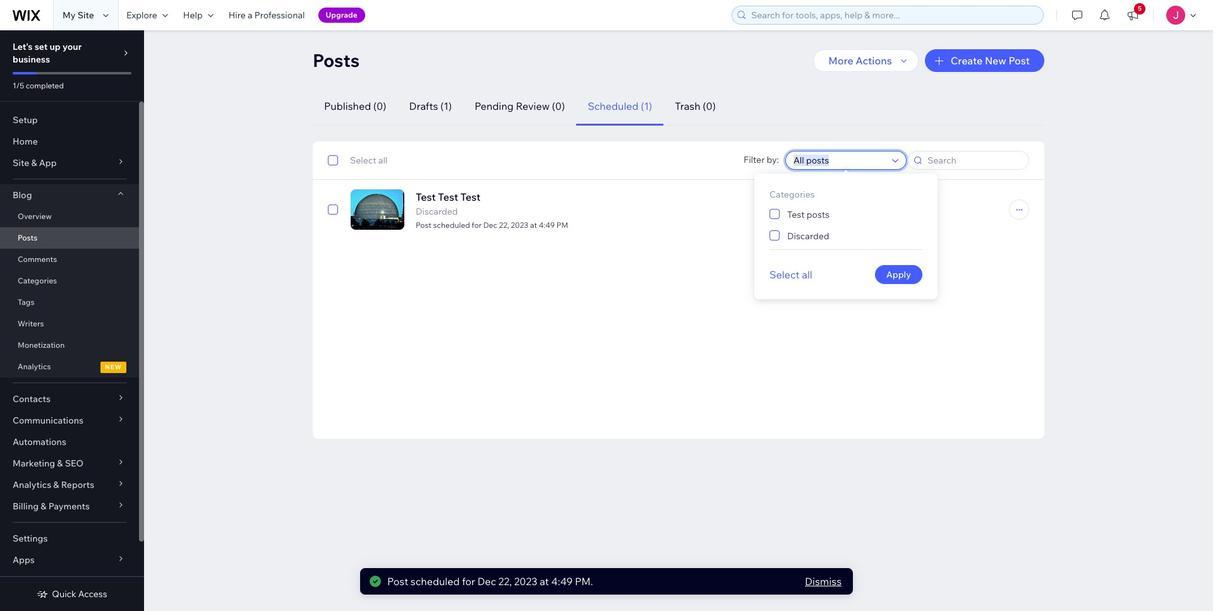Task type: vqa. For each thing, say whether or not it's contained in the screenshot.
Discarded in option
yes



Task type: describe. For each thing, give the bounding box(es) containing it.
1/5 completed
[[13, 81, 64, 90]]

apps button
[[0, 550, 139, 571]]

22, inside test test test discarded post scheduled for dec 22, 2023 at 4:49 pm
[[499, 221, 509, 230]]

1 horizontal spatial site
[[78, 9, 94, 21]]

& for site
[[31, 157, 37, 169]]

scheduled inside test test test discarded post scheduled for dec 22, 2023 at 4:49 pm
[[433, 221, 470, 230]]

all inside select all checkbox
[[378, 155, 388, 166]]

select all inside checkbox
[[350, 155, 388, 166]]

& for marketing
[[57, 458, 63, 470]]

pending
[[475, 100, 514, 113]]

marketing & seo
[[13, 458, 84, 470]]

trash (0) button
[[664, 87, 727, 126]]

set
[[35, 41, 48, 52]]

site & app
[[13, 157, 57, 169]]

actions
[[856, 54, 892, 67]]

apply button
[[875, 265, 923, 284]]

automations link
[[0, 432, 139, 453]]

trash
[[675, 100, 701, 113]]

filter by:
[[744, 155, 779, 166]]

pending review (0) button
[[463, 87, 577, 126]]

test inside checkbox
[[788, 209, 805, 221]]

pm
[[557, 221, 568, 230]]

1 vertical spatial 22,
[[499, 576, 512, 588]]

communications
[[13, 415, 83, 427]]

writers link
[[0, 314, 139, 335]]

more
[[829, 54, 854, 67]]

pending review (0)
[[475, 100, 565, 113]]

for inside alert
[[462, 576, 475, 588]]

reports
[[61, 480, 94, 491]]

billing & payments
[[13, 501, 90, 513]]

categories link
[[0, 271, 139, 292]]

(1) for drafts (1)
[[441, 100, 452, 113]]

setup link
[[0, 109, 139, 131]]

home link
[[0, 131, 139, 152]]

analytics for analytics
[[18, 362, 51, 372]]

4:49 inside test test test discarded post scheduled for dec 22, 2023 at 4:49 pm
[[539, 221, 555, 230]]

marketing & seo button
[[0, 453, 139, 475]]

upgrade button
[[318, 8, 365, 23]]

post inside test test test discarded post scheduled for dec 22, 2023 at 4:49 pm
[[416, 221, 432, 230]]

trash (0)
[[675, 100, 716, 113]]

scheduled
[[588, 100, 639, 113]]

billing
[[13, 501, 39, 513]]

by:
[[767, 155, 779, 166]]

tab list containing published (0)
[[313, 87, 1030, 126]]

payments
[[48, 501, 90, 513]]

select inside checkbox
[[350, 155, 377, 166]]

professional
[[255, 9, 305, 21]]

tags
[[18, 298, 34, 307]]

new
[[985, 54, 1007, 67]]

quick
[[52, 589, 76, 600]]

drafts (1)
[[409, 100, 452, 113]]

published (0) button
[[313, 87, 398, 126]]

new
[[105, 363, 122, 372]]

create new post
[[951, 54, 1030, 67]]

setup
[[13, 114, 38, 126]]

dismiss
[[805, 576, 842, 588]]

automations
[[13, 437, 66, 448]]

contacts button
[[0, 389, 139, 410]]

upgrade
[[326, 10, 358, 20]]

filter
[[744, 155, 765, 166]]

overview link
[[0, 206, 139, 228]]

1 horizontal spatial select all
[[770, 269, 813, 281]]

cms
[[13, 576, 33, 588]]

scheduled (1)
[[588, 100, 653, 113]]

dec inside test test test discarded post scheduled for dec 22, 2023 at 4:49 pm
[[484, 221, 498, 230]]

1/5
[[13, 81, 24, 90]]

home
[[13, 136, 38, 147]]

billing & payments button
[[0, 496, 139, 518]]

up
[[50, 41, 61, 52]]

2 (0) from the left
[[552, 100, 565, 113]]

posts inside posts link
[[18, 233, 37, 243]]

Discarded checkbox
[[770, 228, 830, 243]]

settings link
[[0, 528, 139, 550]]

marketing
[[13, 458, 55, 470]]

comments link
[[0, 249, 139, 271]]

quick access button
[[37, 589, 107, 600]]

blog button
[[0, 185, 139, 206]]

more actions
[[829, 54, 892, 67]]

Test posts checkbox
[[770, 207, 830, 222]]

dismiss button
[[805, 575, 842, 590]]

post inside alert
[[387, 576, 408, 588]]

scheduled (1) button
[[577, 87, 664, 126]]

hire a professional
[[229, 9, 305, 21]]

access
[[78, 589, 107, 600]]

comments
[[18, 255, 57, 264]]

0 vertical spatial posts
[[313, 49, 360, 71]]

monetization link
[[0, 335, 139, 356]]

5
[[1138, 4, 1142, 13]]

(1) for scheduled (1)
[[641, 100, 653, 113]]

& for billing
[[41, 501, 46, 513]]



Task type: locate. For each thing, give the bounding box(es) containing it.
0 vertical spatial categories
[[770, 189, 815, 200]]

discarded inside checkbox
[[788, 231, 830, 242]]

my
[[63, 9, 76, 21]]

22,
[[499, 221, 509, 230], [499, 576, 512, 588]]

& inside 'popup button'
[[53, 480, 59, 491]]

alert
[[360, 569, 853, 595]]

&
[[31, 157, 37, 169], [57, 458, 63, 470], [53, 480, 59, 491], [41, 501, 46, 513]]

1 vertical spatial 2023
[[514, 576, 538, 588]]

0 horizontal spatial site
[[13, 157, 29, 169]]

at inside test test test discarded post scheduled for dec 22, 2023 at 4:49 pm
[[530, 221, 537, 230]]

0 vertical spatial for
[[472, 221, 482, 230]]

1 vertical spatial scheduled
[[411, 576, 460, 588]]

1 horizontal spatial select
[[770, 269, 800, 281]]

site right the my
[[78, 9, 94, 21]]

create
[[951, 54, 983, 67]]

contacts
[[13, 394, 51, 405]]

drafts
[[409, 100, 438, 113]]

analytics & reports
[[13, 480, 94, 491]]

analytics & reports button
[[0, 475, 139, 496]]

app
[[39, 157, 57, 169]]

pm.
[[575, 576, 593, 588]]

posts link
[[0, 228, 139, 249]]

select down the discarded checkbox
[[770, 269, 800, 281]]

tab list
[[313, 87, 1030, 126]]

my site
[[63, 9, 94, 21]]

& left seo
[[57, 458, 63, 470]]

3 (0) from the left
[[703, 100, 716, 113]]

discarded
[[416, 206, 458, 217], [788, 231, 830, 242]]

1 (1) from the left
[[441, 100, 452, 113]]

& left app at the top
[[31, 157, 37, 169]]

2023 left pm.
[[514, 576, 538, 588]]

hire a professional link
[[221, 0, 313, 30]]

analytics for analytics & reports
[[13, 480, 51, 491]]

5 button
[[1119, 0, 1147, 30]]

test test test discarded post scheduled for dec 22, 2023 at 4:49 pm
[[416, 191, 568, 230]]

scheduled
[[433, 221, 470, 230], [411, 576, 460, 588]]

more actions button
[[814, 49, 919, 72]]

1 vertical spatial posts
[[18, 233, 37, 243]]

& right billing
[[41, 501, 46, 513]]

0 vertical spatial select all
[[350, 155, 388, 166]]

all down the discarded checkbox
[[802, 269, 813, 281]]

0 horizontal spatial at
[[530, 221, 537, 230]]

0 vertical spatial scheduled
[[433, 221, 470, 230]]

quick access
[[52, 589, 107, 600]]

4:49 left the pm
[[539, 221, 555, 230]]

(0) for trash (0)
[[703, 100, 716, 113]]

1 vertical spatial select all
[[770, 269, 813, 281]]

post scheduled for dec 22, 2023 at 4:49 pm.
[[387, 576, 593, 588]]

0 horizontal spatial (1)
[[441, 100, 452, 113]]

site & app button
[[0, 152, 139, 174]]

1 (0) from the left
[[373, 100, 386, 113]]

alert containing post scheduled for dec 22, 2023 at 4:49 pm.
[[360, 569, 853, 595]]

0 horizontal spatial all
[[378, 155, 388, 166]]

1 horizontal spatial categories
[[770, 189, 815, 200]]

(1) right drafts
[[441, 100, 452, 113]]

1 vertical spatial categories
[[18, 276, 57, 286]]

all inside select all button
[[802, 269, 813, 281]]

at left pm.
[[540, 576, 549, 588]]

hire
[[229, 9, 246, 21]]

None field
[[790, 152, 889, 169]]

all down published (0) button
[[378, 155, 388, 166]]

0 horizontal spatial categories
[[18, 276, 57, 286]]

categories inside sidebar element
[[18, 276, 57, 286]]

create new post button
[[925, 49, 1045, 72]]

analytics down monetization
[[18, 362, 51, 372]]

0 vertical spatial select
[[350, 155, 377, 166]]

1 vertical spatial select
[[770, 269, 800, 281]]

categories down comments
[[18, 276, 57, 286]]

2023
[[511, 221, 529, 230], [514, 576, 538, 588]]

analytics inside 'popup button'
[[13, 480, 51, 491]]

select down published (0) button
[[350, 155, 377, 166]]

posts
[[807, 209, 830, 221]]

0 horizontal spatial posts
[[18, 233, 37, 243]]

1 vertical spatial all
[[802, 269, 813, 281]]

published (0)
[[324, 100, 386, 113]]

settings
[[13, 533, 48, 545]]

posts down overview
[[18, 233, 37, 243]]

monetization
[[18, 341, 65, 350]]

1 vertical spatial discarded
[[788, 231, 830, 242]]

Select all checkbox
[[328, 153, 388, 168]]

0 vertical spatial site
[[78, 9, 94, 21]]

published
[[324, 100, 371, 113]]

sidebar element
[[0, 30, 144, 612]]

2 vertical spatial post
[[387, 576, 408, 588]]

1 horizontal spatial (0)
[[552, 100, 565, 113]]

2 horizontal spatial (0)
[[703, 100, 716, 113]]

test posts
[[788, 209, 830, 221]]

(0) right published
[[373, 100, 386, 113]]

categories up the test posts checkbox in the right top of the page
[[770, 189, 815, 200]]

review
[[516, 100, 550, 113]]

select all down published (0) button
[[350, 155, 388, 166]]

1 horizontal spatial all
[[802, 269, 813, 281]]

0 vertical spatial 2023
[[511, 221, 529, 230]]

(0) right review
[[552, 100, 565, 113]]

test
[[416, 191, 436, 204], [438, 191, 458, 204], [461, 191, 481, 204], [788, 209, 805, 221]]

categories
[[770, 189, 815, 200], [18, 276, 57, 286]]

posts down 'upgrade' button at the top left of page
[[313, 49, 360, 71]]

0 horizontal spatial discarded
[[416, 206, 458, 217]]

Search field
[[924, 152, 1025, 169]]

(0) inside button
[[703, 100, 716, 113]]

let's set up your business
[[13, 41, 82, 65]]

0 vertical spatial 22,
[[499, 221, 509, 230]]

a
[[248, 9, 253, 21]]

overview
[[18, 212, 52, 221]]

1 vertical spatial site
[[13, 157, 29, 169]]

1 vertical spatial for
[[462, 576, 475, 588]]

site
[[78, 9, 94, 21], [13, 157, 29, 169]]

1 vertical spatial post
[[416, 221, 432, 230]]

4:49
[[539, 221, 555, 230], [552, 576, 573, 588]]

1 horizontal spatial post
[[416, 221, 432, 230]]

(0) for published (0)
[[373, 100, 386, 113]]

cms link
[[0, 571, 139, 593]]

your
[[63, 41, 82, 52]]

2 (1) from the left
[[641, 100, 653, 113]]

2 horizontal spatial post
[[1009, 54, 1030, 67]]

dec
[[484, 221, 498, 230], [478, 576, 496, 588]]

0 horizontal spatial select
[[350, 155, 377, 166]]

0 vertical spatial dec
[[484, 221, 498, 230]]

& left reports
[[53, 480, 59, 491]]

1 horizontal spatial at
[[540, 576, 549, 588]]

posts
[[313, 49, 360, 71], [18, 233, 37, 243]]

at left the pm
[[530, 221, 537, 230]]

2023 left the pm
[[511, 221, 529, 230]]

1 horizontal spatial (1)
[[641, 100, 653, 113]]

tags link
[[0, 292, 139, 314]]

0 vertical spatial at
[[530, 221, 537, 230]]

1 horizontal spatial discarded
[[788, 231, 830, 242]]

1 vertical spatial 4:49
[[552, 576, 573, 588]]

business
[[13, 54, 50, 65]]

at
[[530, 221, 537, 230], [540, 576, 549, 588]]

0 horizontal spatial (0)
[[373, 100, 386, 113]]

site inside dropdown button
[[13, 157, 29, 169]]

analytics down marketing
[[13, 480, 51, 491]]

2023 inside test test test discarded post scheduled for dec 22, 2023 at 4:49 pm
[[511, 221, 529, 230]]

select all button
[[770, 267, 813, 283]]

0 vertical spatial analytics
[[18, 362, 51, 372]]

apps
[[13, 555, 35, 566]]

4:49 left pm.
[[552, 576, 573, 588]]

post inside create new post button
[[1009, 54, 1030, 67]]

help
[[183, 9, 203, 21]]

writers
[[18, 319, 44, 329]]

1 vertical spatial dec
[[478, 576, 496, 588]]

apply
[[887, 269, 911, 281]]

select inside button
[[770, 269, 800, 281]]

0 vertical spatial discarded
[[416, 206, 458, 217]]

post
[[1009, 54, 1030, 67], [416, 221, 432, 230], [387, 576, 408, 588]]

site down home
[[13, 157, 29, 169]]

let's
[[13, 41, 33, 52]]

for inside test test test discarded post scheduled for dec 22, 2023 at 4:49 pm
[[472, 221, 482, 230]]

analytics
[[18, 362, 51, 372], [13, 480, 51, 491]]

1 vertical spatial at
[[540, 576, 549, 588]]

explore
[[126, 9, 157, 21]]

discarded inside test test test discarded post scheduled for dec 22, 2023 at 4:49 pm
[[416, 206, 458, 217]]

blog
[[13, 190, 32, 201]]

seo
[[65, 458, 84, 470]]

(1) right scheduled
[[641, 100, 653, 113]]

0 vertical spatial 4:49
[[539, 221, 555, 230]]

(1)
[[441, 100, 452, 113], [641, 100, 653, 113]]

None checkbox
[[328, 202, 338, 217]]

1 vertical spatial analytics
[[13, 480, 51, 491]]

Search for tools, apps, help & more... field
[[748, 6, 1040, 24]]

select all down the discarded checkbox
[[770, 269, 813, 281]]

& for analytics
[[53, 480, 59, 491]]

(0) right trash
[[703, 100, 716, 113]]

select
[[350, 155, 377, 166], [770, 269, 800, 281]]

0 horizontal spatial select all
[[350, 155, 388, 166]]

completed
[[26, 81, 64, 90]]

communications button
[[0, 410, 139, 432]]

1 horizontal spatial posts
[[313, 49, 360, 71]]

0 vertical spatial post
[[1009, 54, 1030, 67]]

help button
[[176, 0, 221, 30]]

0 horizontal spatial post
[[387, 576, 408, 588]]

0 vertical spatial all
[[378, 155, 388, 166]]



